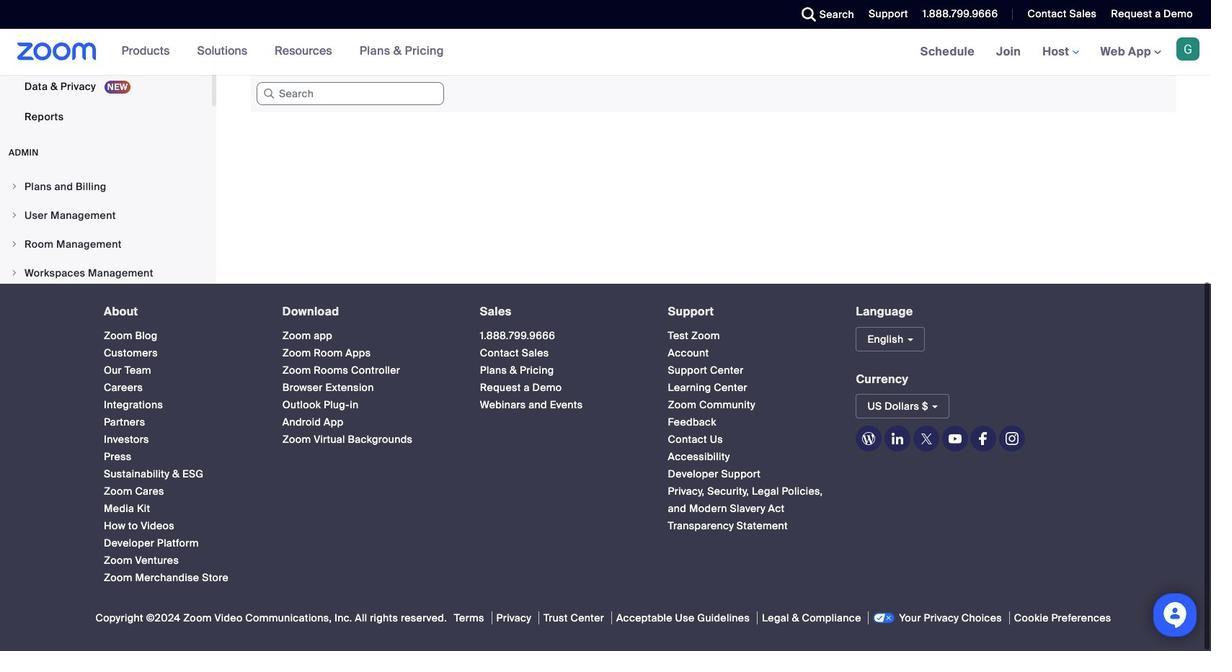 Task type: describe. For each thing, give the bounding box(es) containing it.
profile picture image
[[1176, 37, 1200, 61]]

2 right image from the top
[[10, 269, 19, 278]]

3 menu item from the top
[[0, 231, 212, 258]]

admin menu menu
[[0, 173, 212, 375]]

product information navigation
[[111, 29, 455, 75]]

1 right image from the top
[[10, 182, 19, 191]]

2 right image from the top
[[10, 240, 19, 249]]



Task type: locate. For each thing, give the bounding box(es) containing it.
1 vertical spatial right image
[[10, 240, 19, 249]]

meetings navigation
[[910, 29, 1211, 76]]

banner
[[0, 29, 1211, 76]]

menu item
[[0, 173, 212, 200], [0, 202, 212, 229], [0, 231, 212, 258], [0, 260, 212, 287]]

1 right image from the top
[[10, 211, 19, 220]]

Search text field
[[257, 82, 444, 105]]

0 vertical spatial right image
[[10, 182, 19, 191]]

main content main content
[[216, 0, 1211, 284]]

1 vertical spatial right image
[[10, 269, 19, 278]]

4 heading from the left
[[668, 306, 830, 318]]

2 menu item from the top
[[0, 202, 212, 229]]

right image
[[10, 211, 19, 220], [10, 269, 19, 278]]

zoom logo image
[[17, 43, 96, 61]]

2 heading from the left
[[282, 306, 454, 318]]

0 vertical spatial right image
[[10, 211, 19, 220]]

right image
[[10, 182, 19, 191], [10, 240, 19, 249]]

personal menu menu
[[0, 0, 212, 133]]

3 heading from the left
[[480, 306, 642, 318]]

1 heading from the left
[[104, 306, 257, 318]]

4 menu item from the top
[[0, 260, 212, 287]]

1 menu item from the top
[[0, 173, 212, 200]]

heading
[[104, 306, 257, 318], [282, 306, 454, 318], [480, 306, 642, 318], [668, 306, 830, 318]]



